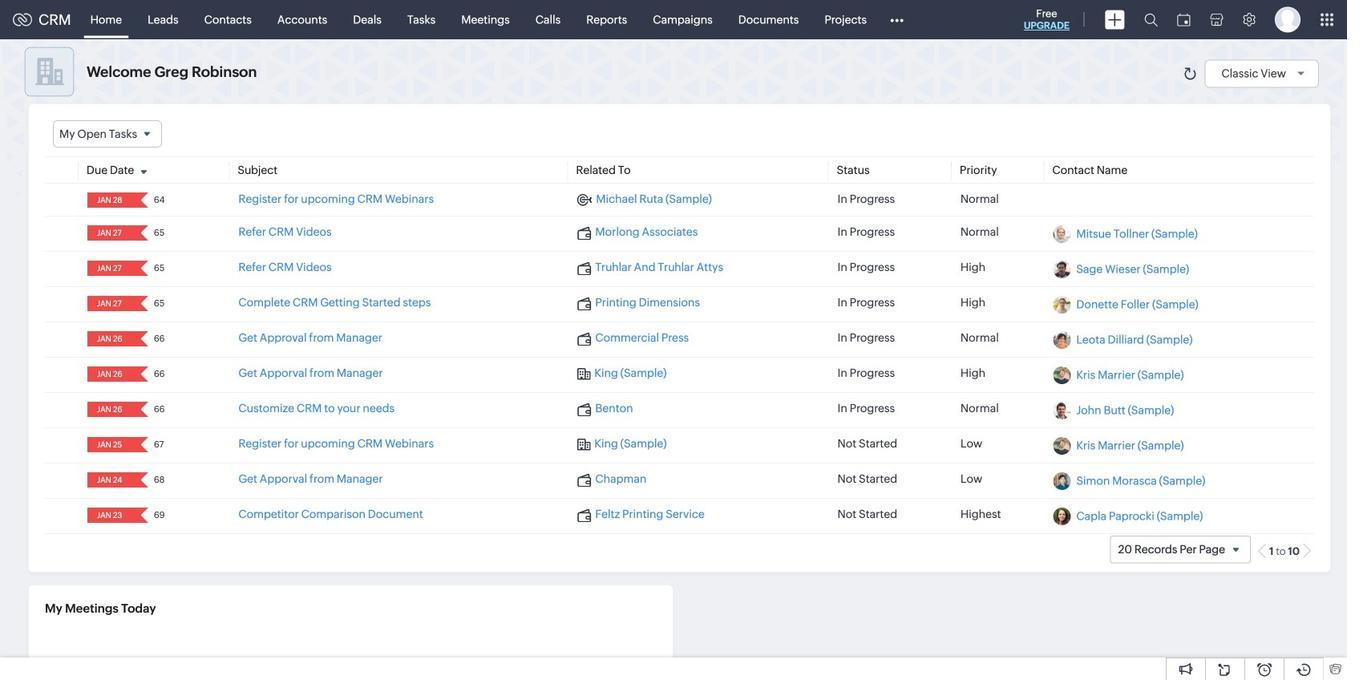 Task type: describe. For each thing, give the bounding box(es) containing it.
search element
[[1135, 0, 1168, 39]]

logo image
[[13, 13, 32, 26]]

create menu image
[[1105, 10, 1125, 29]]

profile element
[[1266, 0, 1310, 39]]

calendar image
[[1177, 13, 1191, 26]]



Task type: locate. For each thing, give the bounding box(es) containing it.
search image
[[1144, 13, 1158, 26]]

profile image
[[1275, 7, 1301, 32]]

create menu element
[[1096, 0, 1135, 39]]

Other Modules field
[[880, 7, 914, 32]]

None field
[[53, 120, 162, 148], [92, 193, 130, 208], [92, 226, 130, 241], [92, 261, 130, 276], [92, 296, 130, 311], [92, 331, 130, 347], [92, 367, 130, 382], [92, 402, 130, 417], [92, 437, 130, 452], [92, 473, 130, 488], [92, 508, 130, 523], [53, 120, 162, 148], [92, 193, 130, 208], [92, 226, 130, 241], [92, 261, 130, 276], [92, 296, 130, 311], [92, 331, 130, 347], [92, 367, 130, 382], [92, 402, 130, 417], [92, 437, 130, 452], [92, 473, 130, 488], [92, 508, 130, 523]]



